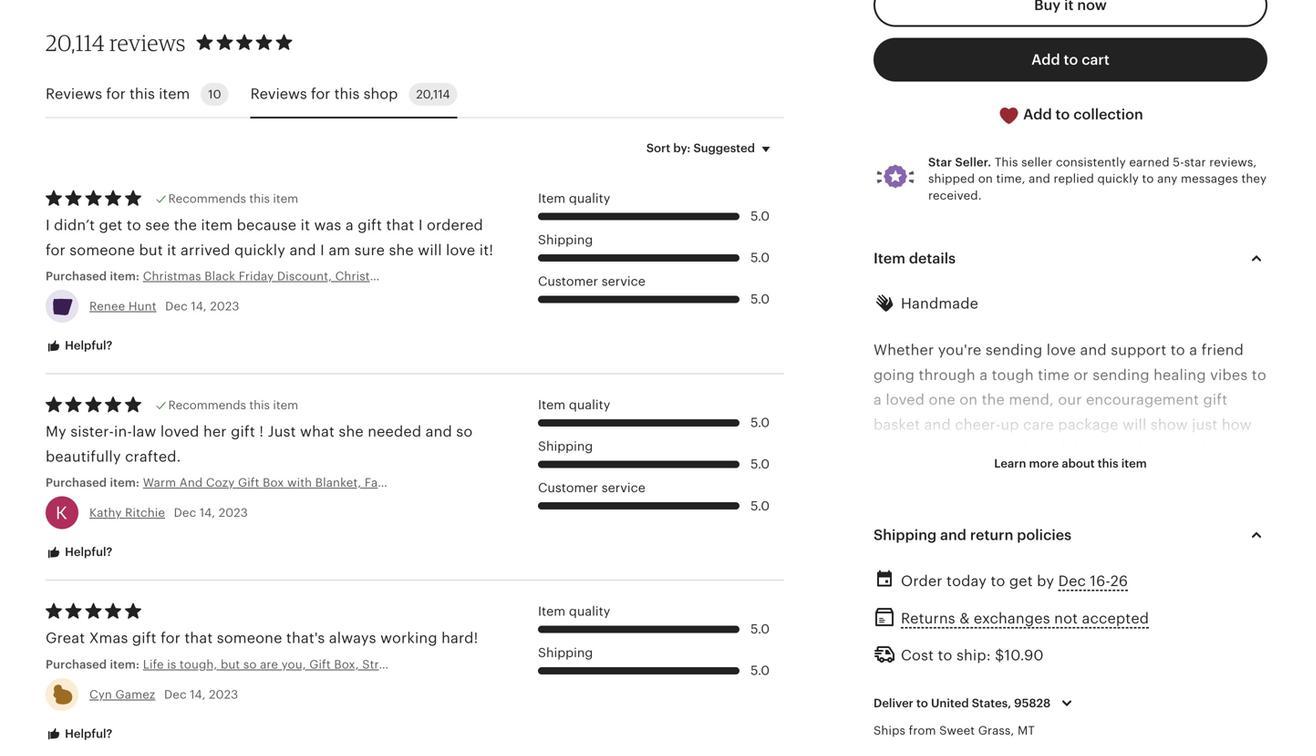 Task type: vqa. For each thing, say whether or not it's contained in the screenshot.
DIY Kit Voice Recorder - Educational STEM Toy for Kids, Fun Science Crafts STEM Kit
no



Task type: locate. For each thing, give the bounding box(es) containing it.
5.0
[[751, 209, 770, 223], [751, 250, 770, 265], [751, 292, 770, 307], [751, 415, 770, 430], [751, 457, 770, 472], [751, 499, 770, 513], [751, 622, 770, 637], [751, 664, 770, 678]]

purchased item:
[[46, 269, 143, 283], [46, 476, 143, 490], [46, 658, 143, 671]]

0 vertical spatial up
[[1001, 417, 1019, 433]]

1 horizontal spatial that
[[386, 217, 414, 234]]

2 helpful? button from the top
[[32, 536, 126, 570]]

2 vertical spatial it
[[1011, 615, 1021, 631]]

2023 down the my sister-in-law loved her gift ! just what she needed and so beautifully crafted.
[[219, 506, 248, 520]]

basket
[[874, 417, 920, 433]]

0 vertical spatial 14,
[[191, 300, 207, 313]]

0 horizontal spatial she
[[339, 424, 364, 440]]

1 vertical spatial it
[[167, 242, 177, 258]]

crafted.
[[125, 448, 181, 465]]

2023 down arrived
[[210, 300, 239, 313]]

just
[[1192, 417, 1218, 433]]

♥ left if
[[874, 516, 882, 532]]

20,114 inside tab list
[[416, 87, 450, 101]]

1 customer service from the top
[[538, 274, 645, 289]]

0 vertical spatial she
[[389, 242, 414, 258]]

2 recommends from the top
[[168, 398, 246, 412]]

the right see at left top
[[174, 217, 197, 234]]

1 vertical spatial customer
[[538, 481, 598, 495]]

shipping for i didn't get to see the item because it was a gift that i ordered for someone but it arrived quickly and i am sure she will love it!
[[538, 232, 593, 247]]

the up 'by'
[[1029, 541, 1052, 557]]

that up cyn gamez dec 14, 2023
[[185, 630, 213, 647]]

item right way
[[1121, 457, 1147, 471]]

i left ordered
[[418, 217, 423, 234]]

deliver
[[874, 697, 914, 710]]

love down ordered
[[446, 242, 475, 258]]

1 horizontal spatial love
[[1047, 342, 1076, 359]]

2 vertical spatial 14,
[[190, 688, 206, 702]]

2 quality from the top
[[569, 397, 610, 412]]

sweet
[[939, 724, 975, 738]]

policies
[[1017, 527, 1072, 543]]

the inside whether you're sending love and support to a friend going through a tough time or sending healing vibes to a loved one on the mend, our encouragement gift basket and cheer-up care package will show just how much you care. it's a heartfelt way to let them know you're thinking of them and wishing them well.
[[982, 392, 1005, 408]]

she right sure
[[389, 242, 414, 258]]

through
[[919, 367, 976, 383]]

helpful? for crafted.
[[62, 545, 112, 559]]

i left am
[[320, 242, 325, 258]]

6 5.0 from the top
[[751, 499, 770, 513]]

more inside ♥ if you are purchasing more than 5 boxes, please place one order with the desired quantity and download and fill up this excel sheet (http://bit.ly/eryns-multiple-boxes) with each recipient address, and email it to erynshomeandgifts [!at] gmail.com ​♥
[[1040, 516, 1077, 532]]

returns
[[901, 611, 955, 627]]

1 vertical spatial will
[[1123, 417, 1147, 433]]

1 helpful? button from the top
[[32, 329, 126, 363]]

reviews down 20,114 reviews
[[46, 86, 102, 102]]

1 vertical spatial 20,114
[[416, 87, 450, 101]]

purchased item: up the renee
[[46, 269, 143, 283]]

and down heartfelt
[[1042, 466, 1069, 483]]

2 vertical spatial item:
[[110, 658, 140, 671]]

0 horizontal spatial will
[[418, 242, 442, 258]]

get inside the i didn't get to see the item because it was a gift that i ordered for someone but it arrived quickly and i am sure she will love it!
[[99, 217, 123, 234]]

service for i didn't get to see the item because it was a gift that i ordered for someone but it arrived quickly and i am sure she will love it!
[[602, 274, 645, 289]]

purchased item: for for
[[46, 269, 143, 283]]

2 helpful? from the top
[[62, 545, 112, 559]]

item: up "cyn gamez" link
[[110, 658, 140, 671]]

gift right xmas
[[132, 630, 157, 647]]

someone inside the i didn't get to see the item because it was a gift that i ordered for someone but it arrived quickly and i am sure she will love it!
[[70, 242, 135, 258]]

0 vertical spatial purchased item:
[[46, 269, 143, 283]]

sheet
[[1094, 565, 1133, 582]]

care
[[1023, 417, 1054, 433]]

2023 down great xmas gift for that someone that's always working hard!
[[209, 688, 238, 702]]

cyn gamez link
[[89, 688, 155, 702]]

item: up 'kathy ritchie' link
[[110, 476, 140, 490]]

item: for get
[[110, 269, 140, 283]]

quality for great xmas gift for that someone that's always working hard!
[[569, 604, 610, 619]]

item quality
[[538, 191, 610, 205], [538, 397, 610, 412], [538, 604, 610, 619]]

1 vertical spatial helpful?
[[62, 545, 112, 559]]

this
[[995, 155, 1018, 169]]

by:
[[673, 141, 691, 155]]

1 recommends this item from the top
[[168, 192, 298, 205]]

3 item: from the top
[[110, 658, 140, 671]]

it left was
[[301, 217, 310, 234]]

2 purchased item: from the top
[[46, 476, 143, 490]]

returns & exchanges not accepted button
[[901, 606, 1149, 632]]

1 vertical spatial helpful? button
[[32, 536, 126, 570]]

sending
[[986, 342, 1043, 359], [1093, 367, 1150, 383]]

it
[[301, 217, 310, 234], [167, 242, 177, 258], [1011, 615, 1021, 631]]

you inside whether you're sending love and support to a friend going through a tough time or sending healing vibes to a loved one on the mend, our encouragement gift basket and cheer-up care package will show just how much you care. it's a heartfelt way to let them know you're thinking of them and wishing them well.
[[918, 441, 944, 458]]

the right "in" at the bottom right
[[1047, 689, 1071, 706]]

item up arrived
[[201, 217, 233, 234]]

quickly down consistently
[[1097, 172, 1139, 186]]

1 vertical spatial get
[[1009, 573, 1033, 589]]

recommends
[[168, 192, 246, 205], [168, 398, 246, 412]]

you're down much
[[874, 466, 917, 483]]

0 horizontal spatial 20,114
[[46, 29, 105, 56]]

♥ inside ♥ if you are purchasing more than 5 boxes, please place one order with the desired quantity and download and fill up this excel sheet (http://bit.ly/eryns-multiple-boxes) with each recipient address, and email it to erynshomeandgifts [!at] gmail.com ​♥
[[874, 516, 882, 532]]

item: up renee hunt link
[[110, 269, 140, 283]]

am
[[329, 242, 350, 258]]

1 vertical spatial purchased item:
[[46, 476, 143, 490]]

helpful? button down kathy
[[32, 536, 126, 570]]

0 horizontal spatial that
[[185, 630, 213, 647]]

0 horizontal spatial details
[[909, 250, 956, 267]]

2 customer service from the top
[[538, 481, 645, 495]]

1 vertical spatial loved
[[160, 424, 199, 440]]

to left us at the right bottom of the page
[[916, 697, 928, 710]]

personalization
[[1075, 689, 1183, 706]]

0 vertical spatial you're
[[938, 342, 982, 359]]

1 purchased from the top
[[46, 269, 107, 283]]

loved inside whether you're sending love and support to a friend going through a tough time or sending healing vibes to a loved one on the mend, our encouragement gift basket and cheer-up care package will show just how much you care. it's a heartfelt way to let them know you're thinking of them and wishing them well.
[[886, 392, 925, 408]]

encouragement
[[1086, 392, 1199, 408]]

1 vertical spatial recommends this item
[[168, 398, 298, 412]]

will inside the i didn't get to see the item because it was a gift that i ordered for someone but it arrived quickly and i am sure she will love it!
[[418, 242, 442, 258]]

0 vertical spatial item:
[[110, 269, 140, 283]]

much
[[874, 441, 914, 458]]

0 vertical spatial will
[[418, 242, 442, 258]]

shipped
[[928, 172, 975, 186]]

renee
[[89, 300, 125, 313]]

purchased down great
[[46, 658, 107, 671]]

recommends this item up because
[[168, 192, 298, 205]]

1 horizontal spatial someone
[[217, 630, 282, 647]]

and down one in the bottom of the page
[[924, 417, 951, 433]]

0 vertical spatial that
[[386, 217, 414, 234]]

purchased item: down beautifully
[[46, 476, 143, 490]]

customer for my sister-in-law loved her gift ! just what she needed and so beautifully crafted.
[[538, 481, 598, 495]]

it right email
[[1011, 615, 1021, 631]]

1 item quality from the top
[[538, 191, 610, 205]]

she inside the i didn't get to see the item because it was a gift that i ordered for someone but it arrived quickly and i am sure she will love it!
[[389, 242, 414, 258]]

or
[[1074, 367, 1089, 383]]

add up seller on the top right
[[1023, 106, 1052, 123]]

14, right gamez
[[190, 688, 206, 702]]

the inside ♥ if you are purchasing more than 5 boxes, please place one order with the desired quantity and download and fill up this excel sheet (http://bit.ly/eryns-multiple-boxes) with each recipient address, and email it to erynshomeandgifts [!at] gmail.com ​♥
[[1029, 541, 1052, 557]]

them down show
[[1161, 441, 1198, 458]]

dec right hunt
[[165, 300, 188, 313]]

this up multiple-
[[1023, 565, 1049, 582]]

1 vertical spatial purchased
[[46, 476, 107, 490]]

1 vertical spatial 2023
[[219, 506, 248, 520]]

item quality for great xmas gift for that someone that's always working hard!
[[538, 604, 610, 619]]

them
[[1161, 441, 1198, 458], [1002, 466, 1038, 483], [1132, 466, 1169, 483]]

to left collection at right top
[[1056, 106, 1070, 123]]

1 horizontal spatial she
[[389, 242, 414, 258]]

helpful?
[[62, 339, 112, 353], [62, 545, 112, 559], [62, 727, 112, 741]]

3 purchased item: from the top
[[46, 658, 143, 671]]

how
[[1222, 417, 1252, 433]]

mt
[[1018, 724, 1035, 738]]

recommends this item
[[168, 192, 298, 205], [168, 398, 298, 412]]

up inside ♥ if you are purchasing more than 5 boxes, please place one order with the desired quantity and download and fill up this excel sheet (http://bit.ly/eryns-multiple-boxes) with each recipient address, and email it to erynshomeandgifts [!at] gmail.com ​♥
[[1000, 565, 1019, 582]]

you inside ♥ if you are purchasing more than 5 boxes, please place one order with the desired quantity and download and fill up this excel sheet (http://bit.ly/eryns-multiple-boxes) with each recipient address, and email it to erynshomeandgifts [!at] gmail.com ​♥
[[900, 516, 926, 532]]

add left cart
[[1031, 52, 1060, 68]]

0 vertical spatial ♥
[[874, 516, 882, 532]]

helpful? button for for
[[32, 329, 126, 363]]

on down seller.
[[978, 172, 993, 186]]

1 vertical spatial more
[[1040, 516, 1077, 532]]

loved up basket
[[886, 392, 925, 408]]

quality for i didn't get to see the item because it was a gift that i ordered for someone but it arrived quickly and i am sure she will love it!
[[569, 191, 610, 205]]

3 quality from the top
[[569, 604, 610, 619]]

on up 'cheer-'
[[960, 392, 978, 408]]

someone left that's
[[217, 630, 282, 647]]

customer
[[538, 274, 598, 289], [538, 481, 598, 495]]

1 vertical spatial up
[[1000, 565, 1019, 582]]

1 vertical spatial with
[[1123, 590, 1154, 607]]

and left the "so"
[[425, 424, 452, 440]]

2 vertical spatial helpful?
[[62, 727, 112, 741]]

customer service for my sister-in-law loved her gift ! just what she needed and so beautifully crafted.
[[538, 481, 645, 495]]

vibes
[[1210, 367, 1248, 383]]

2 reviews from the left
[[250, 86, 307, 102]]

i
[[46, 217, 50, 234], [418, 217, 423, 234], [320, 242, 325, 258]]

it!
[[479, 242, 493, 258]]

0 vertical spatial add
[[1031, 52, 1060, 68]]

shipping for my sister-in-law loved her gift ! just what she needed and so beautifully crafted.
[[538, 439, 593, 454]]

0 vertical spatial it
[[301, 217, 310, 234]]

1 customer from the top
[[538, 274, 598, 289]]

to inside this seller consistently earned 5-star reviews, shipped on time, and replied quickly to any messages they received.
[[1142, 172, 1154, 186]]

helpful? down kathy
[[62, 545, 112, 559]]

1 vertical spatial love
[[1047, 342, 1076, 359]]

20,114 up the reviews for this item
[[46, 29, 105, 56]]

0 vertical spatial service
[[602, 274, 645, 289]]

0 vertical spatial purchased
[[46, 269, 107, 283]]

reviews right 10
[[250, 86, 307, 102]]

2 ♥ from the top
[[874, 689, 882, 706]]

whether
[[874, 342, 934, 359]]

the right us at the right bottom of the page
[[952, 689, 975, 706]]

whether you're sending love and support to a friend going through a tough time or sending healing vibes to a loved one on the mend, our encouragement gift basket and cheer-up care package will show just how much you care. it's a heartfelt way to let them know you're thinking of them and wishing them well.
[[874, 342, 1266, 483]]

0 vertical spatial someone
[[70, 242, 135, 258]]

and inside this seller consistently earned 5-star reviews, shipped on time, and replied quickly to any messages they received.
[[1029, 172, 1050, 186]]

for down didn't
[[46, 242, 66, 258]]

package
[[1058, 417, 1119, 433]]

details up grass,
[[979, 689, 1026, 706]]

helpful? for for
[[62, 339, 112, 353]]

item quality for i didn't get to see the item because it was a gift that i ordered for someone but it arrived quickly and i am sure she will love it!
[[538, 191, 610, 205]]

item: for gift
[[110, 658, 140, 671]]

2 customer from the top
[[538, 481, 598, 495]]

that
[[386, 217, 414, 234], [185, 630, 213, 647]]

quantity
[[1114, 541, 1172, 557]]

dec right 'by'
[[1058, 573, 1086, 589]]

1 vertical spatial quality
[[569, 397, 610, 412]]

our
[[1058, 392, 1082, 408]]

♥ for ♥ leave us the details in the personalization box
[[874, 689, 882, 706]]

0 horizontal spatial love
[[446, 242, 475, 258]]

2 purchased from the top
[[46, 476, 107, 490]]

you up thinking
[[918, 441, 944, 458]]

20,114
[[46, 29, 105, 56], [416, 87, 450, 101]]

you're up through
[[938, 342, 982, 359]]

1 vertical spatial 14,
[[200, 506, 215, 520]]

dec right ritchie
[[174, 506, 196, 520]]

3 item quality from the top
[[538, 604, 610, 619]]

up inside whether you're sending love and support to a friend going through a tough time or sending healing vibes to a loved one on the mend, our encouragement gift basket and cheer-up care package will show just how much you care. it's a heartfelt way to let them know you're thinking of them and wishing them well.
[[1001, 417, 1019, 433]]

each
[[1158, 590, 1198, 607]]

add to collection
[[1020, 106, 1143, 123]]

0 horizontal spatial you're
[[874, 466, 917, 483]]

shop
[[364, 86, 398, 102]]

she right what
[[339, 424, 364, 440]]

purchased for for
[[46, 269, 107, 283]]

14, for someone
[[190, 688, 206, 702]]

0 vertical spatial with
[[995, 541, 1025, 557]]

2 recommends this item from the top
[[168, 398, 298, 412]]

and left return
[[940, 527, 967, 543]]

service
[[602, 274, 645, 289], [602, 481, 645, 495]]

order today to get by dec 16-26
[[901, 573, 1128, 589]]

and inside the i didn't get to see the item because it was a gift that i ordered for someone but it arrived quickly and i am sure she will love it!
[[289, 242, 316, 258]]

customer service for i didn't get to see the item because it was a gift that i ordered for someone but it arrived quickly and i am sure she will love it!
[[538, 274, 645, 289]]

earned
[[1129, 155, 1170, 169]]

0 horizontal spatial someone
[[70, 242, 135, 258]]

1 vertical spatial add
[[1023, 106, 1052, 123]]

0 vertical spatial details
[[909, 250, 956, 267]]

recommends this item for item
[[168, 192, 298, 205]]

2023 for someone
[[209, 688, 238, 702]]

1 vertical spatial sending
[[1093, 367, 1150, 383]]

quickly inside the i didn't get to see the item because it was a gift that i ordered for someone but it arrived quickly and i am sure she will love it!
[[234, 242, 285, 258]]

0 vertical spatial quality
[[569, 191, 610, 205]]

item inside tab list
[[159, 86, 190, 102]]

recommends this item for gift
[[168, 398, 298, 412]]

$
[[995, 647, 1004, 664]]

erynshomeandgifts
[[1044, 615, 1181, 631]]

reviews for reviews for this shop
[[250, 86, 307, 102]]

1 vertical spatial you're
[[874, 466, 917, 483]]

this right the about
[[1098, 457, 1119, 471]]

3 helpful? from the top
[[62, 727, 112, 741]]

0 vertical spatial 2023
[[210, 300, 239, 313]]

someone down didn't
[[70, 242, 135, 258]]

add for add to collection
[[1023, 106, 1052, 123]]

1 horizontal spatial with
[[1123, 590, 1154, 607]]

you're
[[938, 342, 982, 359], [874, 466, 917, 483]]

helpful? down cyn
[[62, 727, 112, 741]]

i left didn't
[[46, 217, 50, 234]]

2 vertical spatial item quality
[[538, 604, 610, 619]]

and inside shipping and return policies dropdown button
[[940, 527, 967, 543]]

1 horizontal spatial will
[[1123, 417, 1147, 433]]

1 service from the top
[[602, 274, 645, 289]]

will down 'encouragement'
[[1123, 417, 1147, 433]]

please
[[1180, 516, 1227, 532]]

0 vertical spatial customer service
[[538, 274, 645, 289]]

that inside the i didn't get to see the item because it was a gift that i ordered for someone but it arrived quickly and i am sure she will love it!
[[386, 217, 414, 234]]

16-
[[1090, 573, 1110, 589]]

my sister-in-law loved her gift ! just what she needed and so beautifully crafted.
[[46, 424, 473, 465]]

2 horizontal spatial i
[[418, 217, 423, 234]]

for up cyn gamez dec 14, 2023
[[161, 630, 181, 647]]

0 vertical spatial 20,114
[[46, 29, 105, 56]]

1 horizontal spatial quickly
[[1097, 172, 1139, 186]]

it right but
[[167, 242, 177, 258]]

get
[[99, 217, 123, 234], [1009, 573, 1033, 589]]

recommends this item up her
[[168, 398, 298, 412]]

2 item quality from the top
[[538, 397, 610, 412]]

1 quality from the top
[[569, 191, 610, 205]]

gift inside the i didn't get to see the item because it was a gift that i ordered for someone but it arrived quickly and i am sure she will love it!
[[358, 217, 382, 234]]

1 vertical spatial ♥
[[874, 689, 882, 706]]

1 item: from the top
[[110, 269, 140, 283]]

​♥
[[952, 640, 961, 656]]

up right fill
[[1000, 565, 1019, 582]]

1 reviews from the left
[[46, 86, 102, 102]]

gift inside the my sister-in-law loved her gift ! just what she needed and so beautifully crafted.
[[231, 424, 255, 440]]

add to cart button
[[874, 38, 1268, 82]]

0 vertical spatial love
[[446, 242, 475, 258]]

will inside whether you're sending love and support to a friend going through a tough time or sending healing vibes to a loved one on the mend, our encouragement gift basket and cheer-up care package will show just how much you care. it's a heartfelt way to let them know you're thinking of them and wishing them well.
[[1123, 417, 1147, 433]]

dec right gamez
[[164, 688, 187, 702]]

she
[[389, 242, 414, 258], [339, 424, 364, 440]]

way
[[1088, 441, 1116, 458]]

2 vertical spatial helpful? button
[[32, 718, 126, 741]]

sending down 'support'
[[1093, 367, 1150, 383]]

purchased up the renee
[[46, 269, 107, 283]]

reviews for reviews for this item
[[46, 86, 102, 102]]

them right of
[[1002, 466, 1038, 483]]

14, right ritchie
[[200, 506, 215, 520]]

gift left !
[[231, 424, 255, 440]]

care.
[[948, 441, 983, 458]]

ship:
[[957, 647, 991, 664]]

that left ordered
[[386, 217, 414, 234]]

2 vertical spatial 2023
[[209, 688, 238, 702]]

0 horizontal spatial sending
[[986, 342, 1043, 359]]

and
[[1029, 172, 1050, 186], [289, 242, 316, 258], [1080, 342, 1107, 359], [924, 417, 951, 433], [425, 424, 452, 440], [1042, 466, 1069, 483], [940, 527, 967, 543], [1176, 541, 1203, 557], [948, 565, 975, 582], [938, 615, 965, 631]]

get right didn't
[[99, 217, 123, 234]]

tab list
[[46, 72, 784, 118]]

loved inside the my sister-in-law loved her gift ! just what she needed and so beautifully crafted.
[[160, 424, 199, 440]]

1 vertical spatial you
[[900, 516, 926, 532]]

quickly down because
[[234, 242, 285, 258]]

1 horizontal spatial 20,114
[[416, 87, 450, 101]]

1 horizontal spatial sending
[[1093, 367, 1150, 383]]

helpful? button down cyn
[[32, 718, 126, 741]]

0 horizontal spatial quickly
[[234, 242, 285, 258]]

purchased item: down xmas
[[46, 658, 143, 671]]

purchased for crafted.
[[46, 476, 107, 490]]

deliver to united states, 95828 button
[[860, 684, 1092, 723]]

0 vertical spatial helpful? button
[[32, 329, 126, 363]]

1 vertical spatial item:
[[110, 476, 140, 490]]

details up "handmade"
[[909, 250, 956, 267]]

0 vertical spatial on
[[978, 172, 993, 186]]

seller
[[1021, 155, 1053, 169]]

2 service from the top
[[602, 481, 645, 495]]

more right learn
[[1029, 457, 1059, 471]]

to left see at left top
[[127, 217, 141, 234]]

1 ♥ from the top
[[874, 516, 882, 532]]

this inside ♥ if you are purchasing more than 5 boxes, please place one order with the desired quantity and download and fill up this excel sheet (http://bit.ly/eryns-multiple-boxes) with each recipient address, and email it to erynshomeandgifts [!at] gmail.com ​♥
[[1023, 565, 1049, 582]]

1 vertical spatial on
[[960, 392, 978, 408]]

1 recommends from the top
[[168, 192, 246, 205]]

1 horizontal spatial reviews
[[250, 86, 307, 102]]

0 vertical spatial get
[[99, 217, 123, 234]]

1 vertical spatial she
[[339, 424, 364, 440]]

[!at]
[[1185, 615, 1215, 631]]

this up !
[[249, 398, 270, 412]]

0 vertical spatial recommends this item
[[168, 192, 298, 205]]

to down earned
[[1142, 172, 1154, 186]]

14,
[[191, 300, 207, 313], [200, 506, 215, 520], [190, 688, 206, 702]]

0 horizontal spatial with
[[995, 541, 1025, 557]]

1 helpful? from the top
[[62, 339, 112, 353]]

item for i didn't get to see the item because it was a gift that i ordered for someone but it arrived quickly and i am sure she will love it!
[[538, 191, 566, 205]]

sending up tough
[[986, 342, 1043, 359]]

more up "desired"
[[1040, 516, 1077, 532]]

1 horizontal spatial you're
[[938, 342, 982, 359]]

1 horizontal spatial details
[[979, 689, 1026, 706]]

loved left her
[[160, 424, 199, 440]]

get left 'by'
[[1009, 573, 1033, 589]]

1 horizontal spatial loved
[[886, 392, 925, 408]]

1 vertical spatial item quality
[[538, 397, 610, 412]]

you right if
[[900, 516, 926, 532]]

the up 'cheer-'
[[982, 392, 1005, 408]]

1 vertical spatial service
[[602, 481, 645, 495]]

deliver to united states, 95828
[[874, 697, 1051, 710]]

gift up just
[[1203, 392, 1228, 408]]

item for great xmas gift for that someone that's always working hard!
[[538, 604, 566, 619]]

0 horizontal spatial reviews
[[46, 86, 102, 102]]

item inside the i didn't get to see the item because it was a gift that i ordered for someone but it arrived quickly and i am sure she will love it!
[[201, 217, 233, 234]]

2 item: from the top
[[110, 476, 140, 490]]

sort by: suggested
[[646, 141, 755, 155]]

add for add to cart
[[1031, 52, 1060, 68]]

with down "26"
[[1123, 590, 1154, 607]]

0 vertical spatial customer
[[538, 274, 598, 289]]

cost to ship: $ 10.90
[[901, 647, 1044, 664]]

wishing
[[1073, 466, 1128, 483]]

item
[[538, 191, 566, 205], [874, 250, 905, 267], [538, 397, 566, 412], [538, 604, 566, 619]]

item quality for my sister-in-law loved her gift ! just what she needed and so beautifully crafted.
[[538, 397, 610, 412]]

0 horizontal spatial i
[[46, 217, 50, 234]]

2 vertical spatial quality
[[569, 604, 610, 619]]

add to cart
[[1031, 52, 1110, 68]]

0 vertical spatial you
[[918, 441, 944, 458]]

0 horizontal spatial loved
[[160, 424, 199, 440]]

xmas
[[89, 630, 128, 647]]

details inside dropdown button
[[909, 250, 956, 267]]

0 vertical spatial recommends
[[168, 192, 246, 205]]

suggested
[[693, 141, 755, 155]]

2 horizontal spatial it
[[1011, 615, 1021, 631]]

on inside whether you're sending love and support to a friend going through a tough time or sending healing vibes to a loved one on the mend, our encouragement gift basket and cheer-up care package will show just how much you care. it's a heartfelt way to let them know you're thinking of them and wishing them well.
[[960, 392, 978, 408]]

0 vertical spatial item quality
[[538, 191, 610, 205]]

and up or
[[1080, 342, 1107, 359]]

♥ left leave
[[874, 689, 882, 706]]

1 purchased item: from the top
[[46, 269, 143, 283]]

going
[[874, 367, 915, 383]]

working
[[380, 630, 437, 647]]

dec
[[165, 300, 188, 313], [174, 506, 196, 520], [1058, 573, 1086, 589], [164, 688, 187, 702]]

details
[[909, 250, 956, 267], [979, 689, 1026, 706]]



Task type: describe. For each thing, give the bounding box(es) containing it.
a up "healing"
[[1189, 342, 1197, 359]]

renee hunt dec 14, 2023
[[89, 300, 239, 313]]

to right vibes
[[1252, 367, 1266, 383]]

boxes)
[[1072, 590, 1119, 607]]

cost
[[901, 647, 934, 664]]

support
[[1111, 342, 1167, 359]]

dec for i didn't get to see the item because it was a gift that i ordered for someone but it arrived quickly and i am sure she will love it!
[[165, 300, 188, 313]]

and inside the my sister-in-law loved her gift ! just what she needed and so beautifully crafted.
[[425, 424, 452, 440]]

20,114 for 20,114 reviews
[[46, 29, 105, 56]]

address,
[[874, 615, 934, 631]]

to inside ♥ if you are purchasing more than 5 boxes, please place one order with the desired quantity and download and fill up this excel sheet (http://bit.ly/eryns-multiple-boxes) with each recipient address, and email it to erynshomeandgifts [!at] gmail.com ​♥
[[1025, 615, 1040, 631]]

customer for i didn't get to see the item because it was a gift that i ordered for someone but it arrived quickly and i am sure she will love it!
[[538, 274, 598, 289]]

handmade
[[901, 295, 979, 312]]

dec for my sister-in-law loved her gift ! just what she needed and so beautifully crafted.
[[174, 506, 196, 520]]

collection
[[1073, 106, 1143, 123]]

excel
[[1053, 565, 1090, 582]]

and up ​♥
[[938, 615, 965, 631]]

shipping and return policies button
[[857, 513, 1284, 557]]

gamez
[[115, 688, 155, 702]]

item: for in-
[[110, 476, 140, 490]]

i didn't get to see the item because it was a gift that i ordered for someone but it arrived quickly and i am sure she will love it!
[[46, 217, 493, 258]]

accepted
[[1082, 611, 1149, 627]]

♥ if you are purchasing more than 5 boxes, please place one order with the desired quantity and download and fill up this excel sheet (http://bit.ly/eryns-multiple-boxes) with each recipient address, and email it to erynshomeandgifts [!at] gmail.com ​♥
[[874, 516, 1265, 656]]

and left fill
[[948, 565, 975, 582]]

gift inside whether you're sending love and support to a friend going through a tough time or sending healing vibes to a loved one on the mend, our encouragement gift basket and cheer-up care package will show just how much you care. it's a heartfelt way to let them know you're thinking of them and wishing them well.
[[1203, 392, 1228, 408]]

returns & exchanges not accepted
[[901, 611, 1149, 627]]

they
[[1241, 172, 1267, 186]]

a inside the i didn't get to see the item because it was a gift that i ordered for someone but it arrived quickly and i am sure she will love it!
[[345, 217, 354, 234]]

this inside dropdown button
[[1098, 457, 1119, 471]]

purchased item: for crafted.
[[46, 476, 143, 490]]

to inside 'dropdown button'
[[916, 697, 928, 710]]

and down please
[[1176, 541, 1203, 557]]

are
[[930, 516, 953, 532]]

them down let
[[1132, 466, 1169, 483]]

one
[[929, 392, 956, 408]]

needed
[[368, 424, 421, 440]]

to left let
[[1120, 441, 1135, 458]]

in
[[1030, 689, 1043, 706]]

a down going
[[874, 392, 882, 408]]

2023 for the
[[210, 300, 239, 313]]

!
[[259, 424, 264, 440]]

ships
[[874, 724, 906, 738]]

1 5.0 from the top
[[751, 209, 770, 223]]

3 purchased from the top
[[46, 658, 107, 671]]

4 5.0 from the top
[[751, 415, 770, 430]]

it inside ♥ if you are purchasing more than 5 boxes, please place one order with the desired quantity and download and fill up this excel sheet (http://bit.ly/eryns-multiple-boxes) with each recipient address, and email it to erynshomeandgifts [!at] gmail.com ​♥
[[1011, 615, 1021, 631]]

us
[[932, 689, 948, 706]]

a right it's
[[1012, 441, 1020, 458]]

great
[[46, 630, 85, 647]]

if
[[886, 516, 896, 532]]

to right the cost
[[938, 647, 953, 664]]

exchanges
[[974, 611, 1050, 627]]

to up "healing"
[[1171, 342, 1185, 359]]

from
[[909, 724, 936, 738]]

item details button
[[857, 237, 1284, 280]]

this up because
[[249, 192, 270, 205]]

to left cart
[[1064, 52, 1078, 68]]

return
[[970, 527, 1013, 543]]

time
[[1038, 367, 1070, 383]]

reviews,
[[1209, 155, 1257, 169]]

one
[[917, 541, 948, 557]]

14, for her
[[200, 506, 215, 520]]

for down 20,114 reviews
[[106, 86, 126, 102]]

3 helpful? button from the top
[[32, 718, 126, 741]]

2 5.0 from the top
[[751, 250, 770, 265]]

14, for the
[[191, 300, 207, 313]]

order
[[901, 573, 943, 589]]

1 vertical spatial details
[[979, 689, 1026, 706]]

well.
[[1173, 466, 1206, 483]]

recommends for the
[[168, 192, 246, 205]]

that's
[[286, 630, 325, 647]]

united
[[931, 697, 969, 710]]

1 horizontal spatial it
[[301, 217, 310, 234]]

tab list containing reviews for this item
[[46, 72, 784, 118]]

recommends for her
[[168, 398, 246, 412]]

sister-
[[70, 424, 114, 440]]

shipping for great xmas gift for that someone that's always working hard!
[[538, 646, 593, 660]]

dec 16-26 button
[[1058, 568, 1128, 595]]

3 5.0 from the top
[[751, 292, 770, 307]]

know
[[1202, 441, 1239, 458]]

of
[[983, 466, 998, 483]]

0 horizontal spatial it
[[167, 242, 177, 258]]

star
[[928, 155, 952, 169]]

any
[[1157, 172, 1178, 186]]

this down reviews
[[130, 86, 155, 102]]

heartfelt
[[1024, 441, 1084, 458]]

on inside this seller consistently earned 5-star reviews, shipped on time, and replied quickly to any messages they received.
[[978, 172, 993, 186]]

see
[[145, 217, 170, 234]]

her
[[203, 424, 227, 440]]

shipping inside dropdown button
[[874, 527, 937, 543]]

1 horizontal spatial get
[[1009, 573, 1033, 589]]

2023 for her
[[219, 506, 248, 520]]

place
[[874, 541, 913, 557]]

8 5.0 from the top
[[751, 664, 770, 678]]

learn more about this item button
[[981, 447, 1161, 480]]

this left shop
[[334, 86, 360, 102]]

box
[[1187, 689, 1213, 706]]

for inside the i didn't get to see the item because it was a gift that i ordered for someone but it arrived quickly and i am sure she will love it!
[[46, 242, 66, 258]]

reviews
[[109, 29, 186, 56]]

20,114 for 20,114
[[416, 87, 450, 101]]

sort
[[646, 141, 670, 155]]

fill
[[979, 565, 996, 582]]

service for my sister-in-law loved her gift ! just what she needed and so beautifully crafted.
[[602, 481, 645, 495]]

was
[[314, 217, 341, 234]]

replied
[[1054, 172, 1094, 186]]

because
[[237, 217, 297, 234]]

♥ leave us the details in the personalization box
[[874, 689, 1213, 706]]

item up because
[[273, 192, 298, 205]]

5 5.0 from the top
[[751, 457, 770, 472]]

item inside dropdown button
[[874, 250, 905, 267]]

for left shop
[[311, 86, 330, 102]]

arrived
[[181, 242, 230, 258]]

item inside dropdown button
[[1121, 457, 1147, 471]]

1 vertical spatial someone
[[217, 630, 282, 647]]

dec for great xmas gift for that someone that's always working hard!
[[164, 688, 187, 702]]

download
[[874, 565, 944, 582]]

0 vertical spatial sending
[[986, 342, 1043, 359]]

mend,
[[1009, 392, 1054, 408]]

1 horizontal spatial i
[[320, 242, 325, 258]]

not
[[1054, 611, 1078, 627]]

tough
[[992, 367, 1034, 383]]

purchasing
[[957, 516, 1036, 532]]

more inside dropdown button
[[1029, 457, 1059, 471]]

it's
[[987, 441, 1008, 458]]

to inside the i didn't get to see the item because it was a gift that i ordered for someone but it arrived quickly and i am sure she will love it!
[[127, 217, 141, 234]]

item details
[[874, 250, 956, 267]]

add to collection button
[[874, 93, 1268, 138]]

quickly inside this seller consistently earned 5-star reviews, shipped on time, and replied quickly to any messages they received.
[[1097, 172, 1139, 186]]

my
[[46, 424, 66, 440]]

beautifully
[[46, 448, 121, 465]]

friend
[[1202, 342, 1244, 359]]

quality for my sister-in-law loved her gift ! just what she needed and so beautifully crafted.
[[569, 397, 610, 412]]

20,114 reviews
[[46, 29, 186, 56]]

♥ for ♥ if you are purchasing more than 5 boxes, please place one order with the desired quantity and download and fill up this excel sheet (http://bit.ly/eryns-multiple-boxes) with each recipient address, and email it to erynshomeandgifts [!at] gmail.com ​♥
[[874, 516, 882, 532]]

item up just
[[273, 398, 298, 412]]

but
[[139, 242, 163, 258]]

ordered
[[427, 217, 483, 234]]

a left tough
[[980, 367, 988, 383]]

learn more about this item
[[994, 457, 1147, 471]]

7 5.0 from the top
[[751, 622, 770, 637]]

she inside the my sister-in-law loved her gift ! just what she needed and so beautifully crafted.
[[339, 424, 364, 440]]

cyn gamez dec 14, 2023
[[89, 688, 238, 702]]

great xmas gift for that someone that's always working hard!
[[46, 630, 478, 647]]

item for my sister-in-law loved her gift ! just what she needed and so beautifully crafted.
[[538, 397, 566, 412]]

show
[[1151, 417, 1188, 433]]

always
[[329, 630, 376, 647]]

love inside whether you're sending love and support to a friend going through a tough time or sending healing vibes to a loved one on the mend, our encouragement gift basket and cheer-up care package will show just how much you care. it's a heartfelt way to let them know you're thinking of them and wishing them well.
[[1047, 342, 1076, 359]]

love inside the i didn't get to see the item because it was a gift that i ordered for someone but it arrived quickly and i am sure she will love it!
[[446, 242, 475, 258]]

grass,
[[978, 724, 1014, 738]]

reviews for this item
[[46, 86, 190, 102]]

the inside the i didn't get to see the item because it was a gift that i ordered for someone but it arrived quickly and i am sure she will love it!
[[174, 217, 197, 234]]

consistently
[[1056, 155, 1126, 169]]

by
[[1037, 573, 1054, 589]]

cyn
[[89, 688, 112, 702]]

to right today
[[991, 573, 1005, 589]]

seller.
[[955, 155, 991, 169]]

about
[[1062, 457, 1095, 471]]

1 vertical spatial that
[[185, 630, 213, 647]]

helpful? button for crafted.
[[32, 536, 126, 570]]



